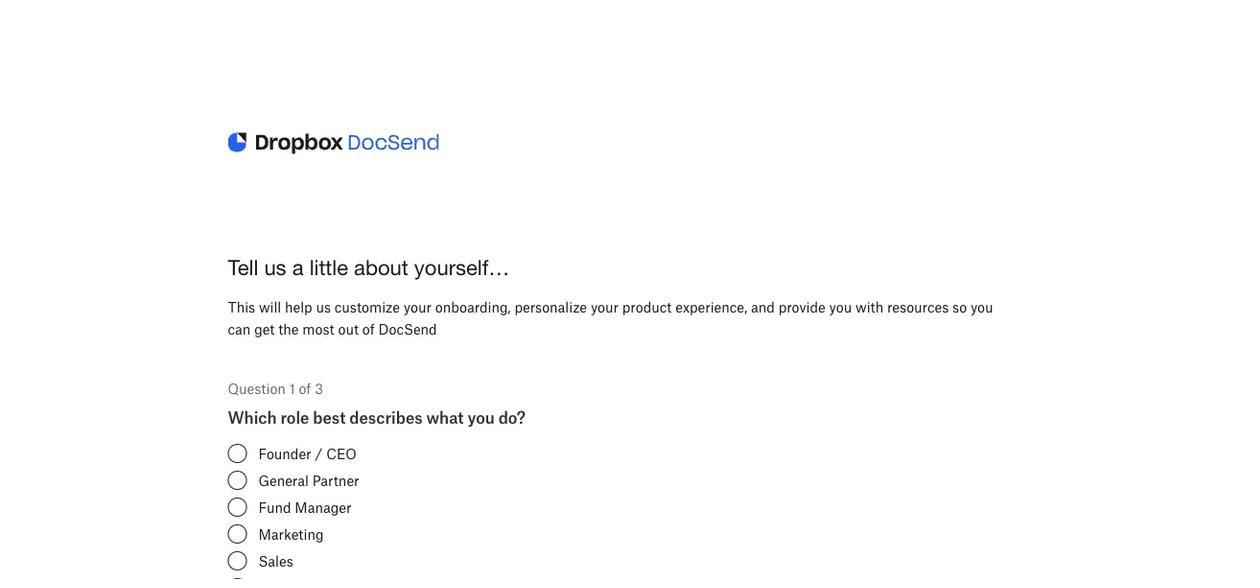 Task type: locate. For each thing, give the bounding box(es) containing it.
about
[[354, 255, 409, 280]]

1 horizontal spatial of
[[362, 321, 375, 337]]

with
[[856, 299, 884, 315]]

describes
[[350, 408, 423, 427]]

your up docsend
[[404, 299, 432, 315]]

0 horizontal spatial your
[[404, 299, 432, 315]]

of right 1
[[299, 380, 311, 397]]

fund manager
[[259, 499, 352, 516]]

which role best describes what you do? option group
[[228, 408, 1015, 580]]

which role best describes what you do?
[[228, 408, 526, 427]]

us inside this will help us customize your onboarding, personalize your product experience, and provide you with resources so you can get the most out of docsend
[[316, 299, 331, 315]]

founder
[[259, 446, 311, 462]]

role
[[281, 408, 309, 427]]

us
[[264, 255, 287, 280], [316, 299, 331, 315]]

1 vertical spatial of
[[299, 380, 311, 397]]

us up most
[[316, 299, 331, 315]]

1 horizontal spatial us
[[316, 299, 331, 315]]

tell us a little about yourself…
[[228, 255, 510, 280]]

your left product
[[591, 299, 619, 315]]

0 vertical spatial of
[[362, 321, 375, 337]]

which
[[228, 408, 277, 427]]

0 horizontal spatial you
[[468, 408, 495, 427]]

general
[[259, 473, 309, 489]]

this
[[228, 299, 255, 315]]

experience,
[[676, 299, 748, 315]]

1 vertical spatial us
[[316, 299, 331, 315]]

founder / ceo
[[259, 446, 357, 462]]

partner
[[312, 473, 359, 489]]

so
[[953, 299, 967, 315]]

you left with
[[830, 299, 852, 315]]

of right out
[[362, 321, 375, 337]]

onboarding,
[[435, 299, 511, 315]]

of
[[362, 321, 375, 337], [299, 380, 311, 397]]

you right so
[[971, 299, 994, 315]]

you
[[830, 299, 852, 315], [971, 299, 994, 315], [468, 408, 495, 427]]

this will help us customize your onboarding, personalize your product experience, and provide you with resources so you can get the most out of docsend
[[228, 299, 994, 337]]

question 1 of 3
[[228, 380, 323, 397]]

/
[[315, 446, 323, 462]]

us left a
[[264, 255, 287, 280]]

ceo
[[326, 446, 357, 462]]

2 horizontal spatial you
[[971, 299, 994, 315]]

0 horizontal spatial us
[[264, 255, 287, 280]]

fund
[[259, 499, 291, 516]]

1 horizontal spatial your
[[591, 299, 619, 315]]

you left do?
[[468, 408, 495, 427]]

1 your from the left
[[404, 299, 432, 315]]

question
[[228, 380, 286, 397]]

your
[[404, 299, 432, 315], [591, 299, 619, 315]]

most
[[303, 321, 335, 337]]

resources
[[888, 299, 949, 315]]

manager
[[295, 499, 352, 516]]

product
[[623, 299, 672, 315]]



Task type: describe. For each thing, give the bounding box(es) containing it.
tell
[[228, 255, 258, 280]]

personalize
[[515, 299, 587, 315]]

marketing
[[259, 526, 324, 543]]

help
[[285, 299, 312, 315]]

do?
[[499, 408, 526, 427]]

get
[[254, 321, 275, 337]]

0 horizontal spatial of
[[299, 380, 311, 397]]

yourself…
[[414, 255, 510, 280]]

what
[[427, 408, 464, 427]]

of inside this will help us customize your onboarding, personalize your product experience, and provide you with resources so you can get the most out of docsend
[[362, 321, 375, 337]]

3
[[315, 380, 323, 397]]

and
[[751, 299, 775, 315]]

little
[[310, 255, 348, 280]]

you inside option group
[[468, 408, 495, 427]]

can
[[228, 321, 251, 337]]

0 vertical spatial us
[[264, 255, 287, 280]]

will
[[259, 299, 281, 315]]

the
[[278, 321, 299, 337]]

a
[[292, 255, 304, 280]]

best
[[313, 408, 346, 427]]

customize
[[335, 299, 400, 315]]

out
[[338, 321, 359, 337]]

1 horizontal spatial you
[[830, 299, 852, 315]]

general partner
[[259, 473, 359, 489]]

provide
[[779, 299, 826, 315]]

sales
[[259, 553, 293, 569]]

docsend
[[379, 321, 437, 337]]

2 your from the left
[[591, 299, 619, 315]]

go to docsend homepage image
[[228, 127, 439, 160]]

1
[[289, 380, 295, 397]]



Task type: vqa. For each thing, say whether or not it's contained in the screenshot.
the ago
no



